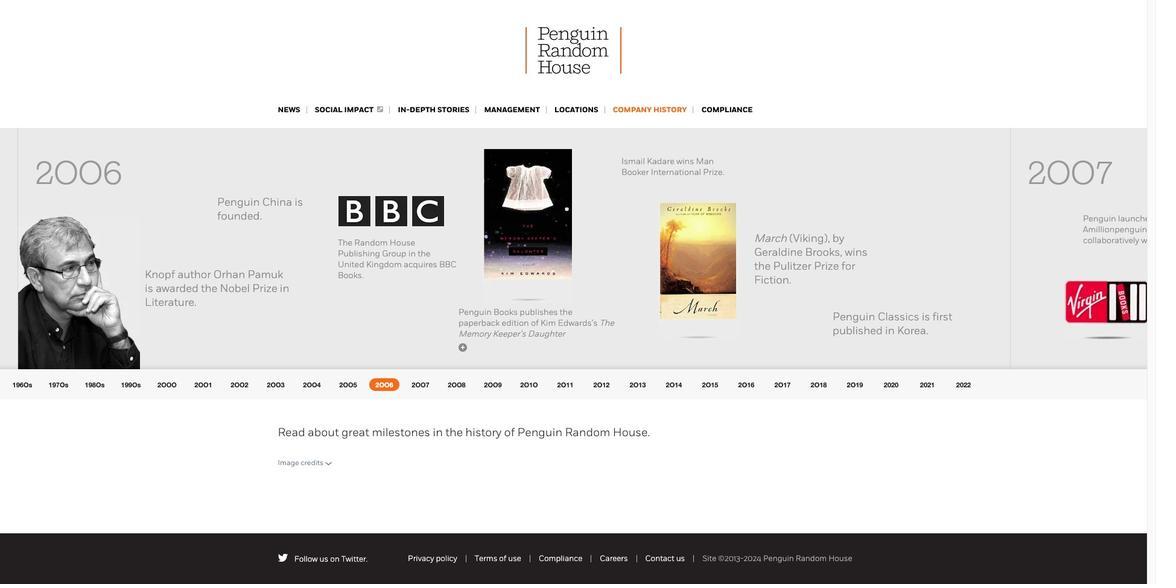 Task type: describe. For each thing, give the bounding box(es) containing it.
image credits
[[278, 459, 323, 467]]

site
[[702, 554, 716, 563]]

management
[[484, 105, 540, 115]]

the inside penguin books publishes the paperback edition of kim edwards's
[[560, 307, 572, 317]]

the random house publishing group in the united kingdom acquires bbc books.
[[338, 238, 456, 281]]

brooks,
[[805, 246, 842, 259]]

1 vertical spatial compliance link
[[539, 554, 582, 563]]

197os
[[49, 381, 68, 389]]

2oo5
[[339, 381, 357, 389]]

follow us on twitter.
[[294, 555, 368, 564]]

2o12
[[593, 381, 610, 389]]

contact us
[[645, 554, 685, 563]]

wins inside ismail kadare wins man booker international prize.
[[676, 156, 694, 167]]

2oo1
[[194, 381, 212, 389]]

read about great milestones in the history of penguin random house.
[[278, 425, 650, 439]]

2oo2
[[231, 381, 248, 389]]

penguin launches amillionpenguins.
[[1083, 214, 1156, 246]]

2024
[[744, 554, 761, 563]]

2oo4
[[303, 381, 321, 389]]

1 horizontal spatial random
[[565, 425, 610, 439]]

1 vertical spatial 2oo6
[[375, 381, 393, 389]]

booker
[[621, 167, 649, 177]]

march
[[754, 232, 787, 245]]

prize inside (viking), by geraldine brooks, wins the pulitzer prize for fiction.
[[814, 259, 839, 273]]

0 vertical spatial 2oo7
[[1028, 154, 1113, 192]]

terms of use link
[[475, 554, 521, 563]]

1 vertical spatial of
[[504, 425, 515, 439]]

house inside the random house publishing group in the united kingdom acquires bbc books.
[[390, 238, 415, 248]]

1 vertical spatial house
[[829, 554, 852, 563]]

wins inside (viking), by geraldine brooks, wins the pulitzer prize for fiction.
[[845, 246, 868, 259]]

in right milestones
[[433, 425, 443, 439]]

terms
[[475, 554, 497, 563]]

in-
[[398, 105, 410, 115]]

nobel
[[220, 282, 250, 295]]

in inside knopf author orhan pamuk is awarded the nobel prize in literature.
[[280, 282, 289, 295]]

2021
[[920, 381, 935, 389]]

group
[[382, 249, 406, 259]]

united
[[338, 259, 364, 270]]

management link
[[484, 105, 540, 115]]

penguin for penguin classics is first published in korea.
[[833, 310, 875, 323]]

follow us on twitter. link
[[294, 555, 368, 564]]

+
[[461, 343, 465, 351]]

orhan
[[213, 268, 245, 281]]

the inside knopf author orhan pamuk is awarded the nobel prize in literature.
[[201, 282, 217, 295]]

2o13
[[630, 381, 646, 389]]

publishing
[[338, 249, 380, 259]]

daughter
[[528, 329, 565, 339]]

milestones
[[372, 425, 430, 439]]

contact us link
[[645, 554, 685, 563]]

penguin for penguin books publishes the paperback edition of kim edwards's
[[459, 307, 492, 317]]

the for the memory keeper's daughter +
[[600, 318, 614, 328]]

kadare
[[647, 156, 674, 167]]

publishes
[[520, 307, 558, 317]]

prize inside knopf author orhan pamuk is awarded the nobel prize in literature.
[[252, 282, 277, 295]]

penguin for penguin china is founded.
[[217, 195, 260, 209]]

international
[[651, 167, 701, 177]]

author
[[177, 268, 211, 281]]

penguin books publishes the paperback edition of kim edwards's
[[459, 307, 600, 328]]

2o11
[[557, 381, 573, 389]]

edition
[[502, 318, 529, 328]]

2 vertical spatial of
[[499, 554, 506, 563]]

penguin right 2024
[[763, 554, 794, 563]]

0 horizontal spatial 2oo7
[[412, 381, 429, 389]]

image credits link
[[278, 459, 332, 467]]

company history link
[[613, 105, 687, 115]]

depth
[[410, 105, 436, 115]]

careers link
[[600, 554, 628, 563]]

the inside the random house publishing group in the united kingdom acquires bbc books.
[[418, 249, 430, 259]]

about
[[308, 425, 339, 439]]

memory
[[459, 329, 491, 339]]

penguin classics is first published in korea.
[[833, 310, 952, 337]]

in-depth stories
[[398, 105, 470, 115]]

china
[[262, 195, 292, 209]]

read
[[278, 425, 305, 439]]

the inside (viking), by geraldine brooks, wins the pulitzer prize for fiction.
[[754, 259, 771, 273]]

1 vertical spatial history
[[465, 425, 502, 439]]

2o19
[[847, 381, 863, 389]]

2 horizontal spatial random
[[796, 554, 827, 563]]

2o18
[[811, 381, 827, 389]]

the memory keeper's daughter +
[[459, 318, 614, 351]]

paperback
[[459, 318, 500, 328]]

classics
[[878, 310, 919, 323]]

us for contact
[[676, 554, 685, 563]]

site ©2013-2024 penguin random house
[[702, 554, 852, 563]]

books
[[494, 307, 518, 317]]

199os
[[121, 381, 141, 389]]

2oo9
[[484, 381, 502, 389]]

image
[[278, 459, 299, 467]]

2oo3
[[267, 381, 285, 389]]

great
[[342, 425, 369, 439]]

privacy policy
[[408, 554, 457, 563]]

contact
[[645, 554, 674, 563]]

social
[[315, 105, 343, 115]]



Task type: locate. For each thing, give the bounding box(es) containing it.
is left first
[[922, 310, 930, 323]]

1 horizontal spatial history
[[653, 105, 687, 115]]

the down author
[[201, 282, 217, 295]]

2oo6
[[35, 154, 122, 192], [375, 381, 393, 389]]

0 horizontal spatial prize
[[252, 282, 277, 295]]

us left on
[[320, 555, 328, 564]]

privacy
[[408, 554, 434, 563]]

keeper's
[[493, 329, 526, 339]]

0 horizontal spatial is
[[145, 282, 153, 295]]

in down pamuk
[[280, 282, 289, 295]]

knopf
[[145, 268, 175, 281]]

the
[[338, 238, 352, 248], [600, 318, 614, 328]]

0 vertical spatial 2oo6
[[35, 154, 122, 192]]

the down 2oo8
[[445, 425, 463, 439]]

follow
[[294, 555, 318, 564]]

terms of use
[[475, 554, 521, 563]]

penguin up paperback on the left of page
[[459, 307, 492, 317]]

2o16
[[738, 381, 754, 389]]

first
[[933, 310, 952, 323]]

1 vertical spatial 2oo7
[[412, 381, 429, 389]]

house.
[[613, 425, 650, 439]]

0 horizontal spatial wins
[[676, 156, 694, 167]]

ismail kadare wins man booker international prize.
[[621, 156, 724, 177]]

1 horizontal spatial us
[[676, 554, 685, 563]]

history right company
[[653, 105, 687, 115]]

careers
[[600, 554, 628, 563]]

0 vertical spatial compliance
[[701, 105, 753, 115]]

random inside the random house publishing group in the united kingdom acquires bbc books.
[[354, 238, 388, 248]]

twitter.
[[341, 555, 368, 564]]

1 vertical spatial the
[[600, 318, 614, 328]]

2o14
[[666, 381, 682, 389]]

knopf author orhan pamuk is awarded the nobel prize in literature.
[[145, 268, 289, 309]]

2ooo
[[158, 381, 177, 389]]

launches
[[1118, 214, 1154, 224]]

0 horizontal spatial house
[[390, 238, 415, 248]]

compliance
[[701, 105, 753, 115], [539, 554, 582, 563]]

the up "fiction."
[[754, 259, 771, 273]]

kim
[[541, 318, 556, 328]]

0 vertical spatial compliance link
[[701, 105, 753, 115]]

is inside penguin china is founded.
[[295, 195, 303, 209]]

company
[[613, 105, 652, 115]]

penguin
[[217, 195, 260, 209], [1083, 214, 1116, 224], [459, 307, 492, 317], [833, 310, 875, 323], [517, 425, 562, 439], [763, 554, 794, 563]]

1 horizontal spatial is
[[295, 195, 303, 209]]

locations
[[555, 105, 598, 115]]

for
[[841, 259, 855, 273]]

the inside the random house publishing group in the united kingdom acquires bbc books.
[[338, 238, 352, 248]]

0 vertical spatial wins
[[676, 156, 694, 167]]

social impact
[[315, 105, 374, 115]]

2020
[[884, 381, 899, 389]]

1 vertical spatial is
[[145, 282, 153, 295]]

compliance up the man
[[701, 105, 753, 115]]

of inside penguin books publishes the paperback edition of kim edwards's
[[531, 318, 539, 328]]

196os
[[12, 381, 32, 389]]

of
[[531, 318, 539, 328], [504, 425, 515, 439], [499, 554, 506, 563]]

wins up for
[[845, 246, 868, 259]]

0 vertical spatial house
[[390, 238, 415, 248]]

credits
[[301, 459, 323, 467]]

penguin for penguin launches amillionpenguins.
[[1083, 214, 1116, 224]]

is inside knopf author orhan pamuk is awarded the nobel prize in literature.
[[145, 282, 153, 295]]

news link
[[278, 105, 300, 115]]

2oo8
[[448, 381, 466, 389]]

company history
[[613, 105, 687, 115]]

compliance link right use
[[539, 554, 582, 563]]

1 vertical spatial compliance
[[539, 554, 582, 563]]

2 vertical spatial is
[[922, 310, 930, 323]]

0 horizontal spatial the
[[338, 238, 352, 248]]

acquires
[[404, 259, 437, 270]]

penguin down 2o1o
[[517, 425, 562, 439]]

1 horizontal spatial 2oo6
[[375, 381, 393, 389]]

history down 2oo9
[[465, 425, 502, 439]]

the inside the memory keeper's daughter +
[[600, 318, 614, 328]]

the up acquires in the left top of the page
[[418, 249, 430, 259]]

2oo7
[[1028, 154, 1113, 192], [412, 381, 429, 389]]

wins up international
[[676, 156, 694, 167]]

fiction.
[[754, 273, 791, 287]]

founded.
[[217, 209, 262, 223]]

random right 2024
[[796, 554, 827, 563]]

0 vertical spatial is
[[295, 195, 303, 209]]

literature.
[[145, 296, 197, 309]]

random up publishing
[[354, 238, 388, 248]]

0 vertical spatial of
[[531, 318, 539, 328]]

1 horizontal spatial wins
[[845, 246, 868, 259]]

policy
[[436, 554, 457, 563]]

1 horizontal spatial 2oo7
[[1028, 154, 1113, 192]]

the up publishing
[[338, 238, 352, 248]]

prize down brooks,
[[814, 259, 839, 273]]

random left "house."
[[565, 425, 610, 439]]

0 horizontal spatial compliance
[[539, 554, 582, 563]]

penguin inside penguin classics is first published in korea.
[[833, 310, 875, 323]]

0 horizontal spatial history
[[465, 425, 502, 439]]

2o1o
[[520, 381, 538, 389]]

0 horizontal spatial compliance link
[[539, 554, 582, 563]]

0 horizontal spatial 2oo6
[[35, 154, 122, 192]]

is inside penguin classics is first published in korea.
[[922, 310, 930, 323]]

penguin left 'launches'
[[1083, 214, 1116, 224]]

stories
[[437, 105, 470, 115]]

kingdom
[[366, 259, 402, 270]]

us for follow
[[320, 555, 328, 564]]

2o15
[[702, 381, 718, 389]]

man
[[696, 156, 714, 167]]

198os
[[85, 381, 105, 389]]

published
[[833, 324, 883, 337]]

0 vertical spatial prize
[[814, 259, 839, 273]]

is for penguin china is founded.
[[295, 195, 303, 209]]

pulitzer
[[773, 259, 811, 273]]

(viking),
[[789, 232, 830, 245]]

the right edwards's at the bottom
[[600, 318, 614, 328]]

penguin up published
[[833, 310, 875, 323]]

is down knopf
[[145, 282, 153, 295]]

0 vertical spatial the
[[338, 238, 352, 248]]

0 vertical spatial history
[[653, 105, 687, 115]]

in inside penguin classics is first published in korea.
[[885, 324, 895, 337]]

2 vertical spatial random
[[796, 554, 827, 563]]

1 horizontal spatial house
[[829, 554, 852, 563]]

bbc
[[439, 259, 456, 270]]

0 horizontal spatial random
[[354, 238, 388, 248]]

1 horizontal spatial prize
[[814, 259, 839, 273]]

privacy policy link
[[408, 554, 457, 563]]

compliance link up the man
[[701, 105, 753, 115]]

books.
[[338, 270, 364, 281]]

1 vertical spatial prize
[[252, 282, 277, 295]]

compliance link
[[701, 105, 753, 115], [539, 554, 582, 563]]

1 vertical spatial random
[[565, 425, 610, 439]]

2 horizontal spatial is
[[922, 310, 930, 323]]

prize down pamuk
[[252, 282, 277, 295]]

is for penguin classics is first published in korea.
[[922, 310, 930, 323]]

the up edwards's at the bottom
[[560, 307, 572, 317]]

in down classics
[[885, 324, 895, 337]]

use
[[508, 554, 521, 563]]

impact
[[344, 105, 374, 115]]

penguin china is founded.
[[217, 195, 303, 223]]

penguin random house image
[[526, 27, 621, 74]]

us right contact
[[676, 554, 685, 563]]

penguin inside penguin launches amillionpenguins.
[[1083, 214, 1116, 224]]

edwards's
[[558, 318, 598, 328]]

penguin up founded.
[[217, 195, 260, 209]]

in-depth stories link
[[398, 105, 470, 115]]

the for the random house publishing group in the united kingdom acquires bbc books.
[[338, 238, 352, 248]]

on
[[330, 555, 340, 564]]

in
[[408, 249, 416, 259], [280, 282, 289, 295], [885, 324, 895, 337], [433, 425, 443, 439]]

1 horizontal spatial compliance
[[701, 105, 753, 115]]

ismail
[[621, 156, 645, 167]]

penguin inside penguin books publishes the paperback edition of kim edwards's
[[459, 307, 492, 317]]

in inside the random house publishing group in the united kingdom acquires bbc books.
[[408, 249, 416, 259]]

is right china
[[295, 195, 303, 209]]

locations link
[[555, 105, 598, 115]]

1 vertical spatial wins
[[845, 246, 868, 259]]

0 horizontal spatial us
[[320, 555, 328, 564]]

awarded
[[156, 282, 198, 295]]

0 vertical spatial random
[[354, 238, 388, 248]]

©2013-
[[718, 554, 744, 563]]

prize.
[[703, 167, 724, 177]]

penguin inside penguin china is founded.
[[217, 195, 260, 209]]

compliance right use
[[539, 554, 582, 563]]

social impact link
[[315, 105, 383, 115]]

1 horizontal spatial the
[[600, 318, 614, 328]]

1 horizontal spatial compliance link
[[701, 105, 753, 115]]

in up acquires in the left top of the page
[[408, 249, 416, 259]]



Task type: vqa. For each thing, say whether or not it's contained in the screenshot.
the topmost COMPLIANCE
yes



